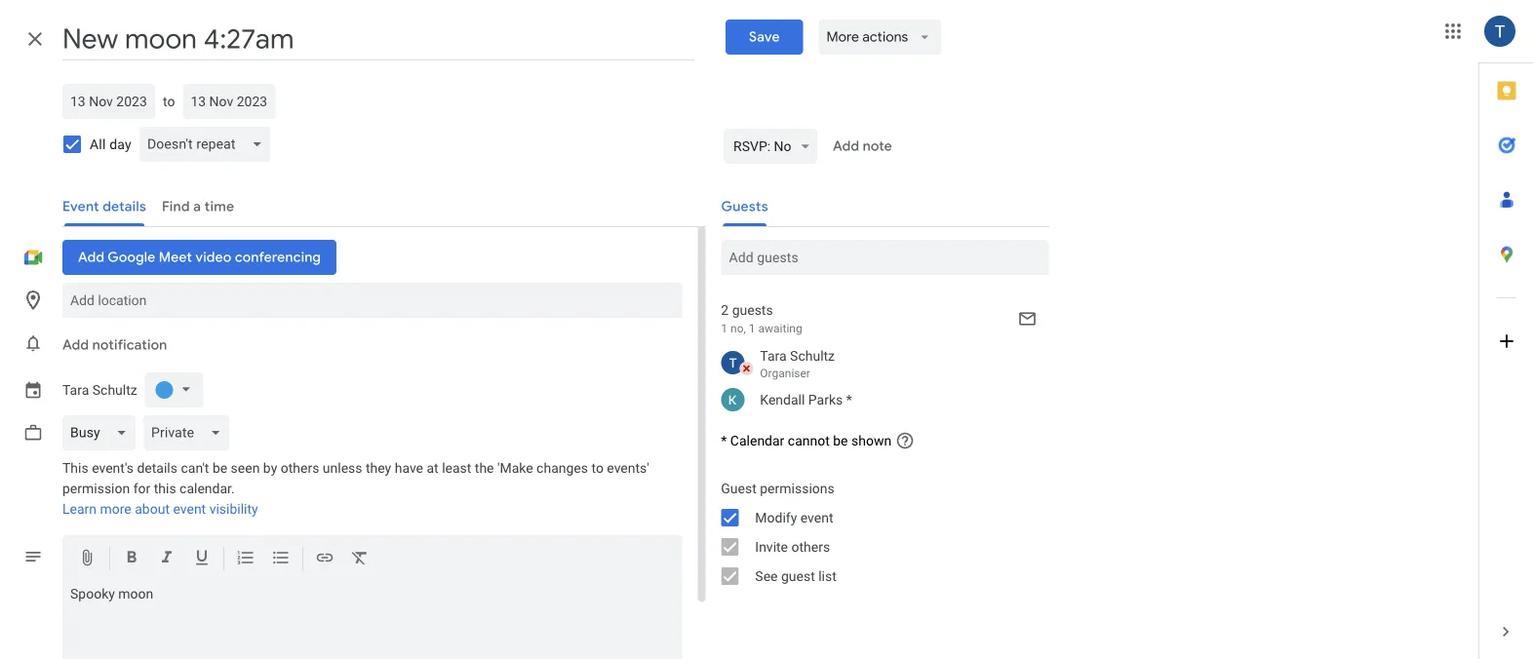Task type: describe. For each thing, give the bounding box(es) containing it.
remove formatting image
[[350, 548, 370, 571]]

permissions
[[760, 480, 835, 497]]

underline image
[[192, 548, 212, 571]]

1 horizontal spatial event
[[801, 510, 834, 526]]

save button
[[726, 20, 803, 55]]

no,
[[731, 322, 746, 336]]

End date text field
[[191, 90, 268, 113]]

0 vertical spatial be
[[833, 433, 848, 449]]

all
[[90, 136, 106, 152]]

Location text field
[[70, 283, 674, 318]]

group containing guest permissions
[[706, 474, 1049, 591]]

add note
[[833, 138, 892, 155]]

0 horizontal spatial *
[[721, 433, 727, 449]]

guests
[[732, 302, 773, 318]]

actions
[[863, 28, 909, 46]]

add for add note
[[833, 138, 859, 155]]

add for add notification
[[62, 337, 89, 354]]

moon
[[118, 586, 153, 602]]

kendall
[[760, 392, 805, 408]]

unless
[[323, 460, 362, 477]]

changes
[[537, 460, 588, 477]]

invite others
[[755, 539, 830, 555]]

see
[[755, 568, 778, 584]]

see guest list
[[755, 568, 837, 584]]

day
[[109, 136, 132, 152]]

guests invited to this event. tree
[[706, 343, 1049, 416]]

0 vertical spatial to
[[163, 93, 175, 109]]

rsvp: no button
[[724, 129, 817, 164]]

calendar
[[731, 433, 785, 449]]

permission
[[62, 481, 130, 497]]

guest
[[781, 568, 815, 584]]

tara schultz organiser
[[760, 348, 835, 380]]

this event's details can't be seen by others unless they have at least the 'make changes to events' permission for this calendar. learn more about event visibility
[[62, 460, 649, 518]]

event inside this event's details can't be seen by others unless they have at least the 'make changes to events' permission for this calendar. learn more about event visibility
[[173, 501, 206, 518]]

others inside this event's details can't be seen by others unless they have at least the 'make changes to events' permission for this calendar. learn more about event visibility
[[281, 460, 319, 477]]

save
[[749, 28, 780, 46]]

the
[[475, 460, 494, 477]]

seen
[[231, 460, 260, 477]]

they
[[366, 460, 391, 477]]

1 1 from the left
[[721, 322, 728, 336]]

organiser
[[760, 367, 811, 380]]

visibility
[[209, 501, 258, 518]]

Start date text field
[[70, 90, 147, 113]]

add notification
[[62, 337, 167, 354]]

arrow_drop_down
[[916, 28, 934, 46]]

guest permissions
[[721, 480, 835, 497]]

be inside this event's details can't be seen by others unless they have at least the 'make changes to events' permission for this calendar. learn more about event visibility
[[213, 460, 227, 477]]

event's
[[92, 460, 134, 477]]

at
[[427, 460, 439, 477]]

have
[[395, 460, 423, 477]]

no
[[774, 138, 792, 154]]

spooky
[[70, 586, 115, 602]]

* calendar cannot be shown
[[721, 433, 892, 449]]

details
[[137, 460, 178, 477]]

all day
[[90, 136, 132, 152]]

spooky moon
[[70, 586, 153, 602]]

bulleted list image
[[271, 548, 291, 571]]

parks
[[809, 392, 843, 408]]



Task type: vqa. For each thing, say whether or not it's contained in the screenshot.
the Tara Schultz, Declined, Organiser TREE ITEM
yes



Task type: locate. For each thing, give the bounding box(es) containing it.
kendall parks *
[[760, 392, 852, 408]]

1
[[721, 322, 728, 336], [749, 322, 756, 336]]

add left the note
[[833, 138, 859, 155]]

tara
[[760, 348, 787, 364], [62, 382, 89, 398]]

group
[[706, 474, 1049, 591]]

modify
[[755, 510, 797, 526]]

formatting options toolbar
[[62, 536, 682, 583]]

others up guest
[[792, 539, 830, 555]]

events'
[[607, 460, 649, 477]]

be
[[833, 433, 848, 449], [213, 460, 227, 477]]

0 vertical spatial *
[[847, 392, 852, 408]]

1 vertical spatial *
[[721, 433, 727, 449]]

1 horizontal spatial others
[[792, 539, 830, 555]]

rsvp:
[[734, 138, 771, 154]]

others right by
[[281, 460, 319, 477]]

1 horizontal spatial tara
[[760, 348, 787, 364]]

0 horizontal spatial tara
[[62, 382, 89, 398]]

schultz for tara schultz organiser
[[790, 348, 835, 364]]

about
[[135, 501, 170, 518]]

rsvp: no
[[734, 138, 792, 154]]

schultz
[[790, 348, 835, 364], [92, 382, 137, 398]]

1 horizontal spatial 1
[[749, 322, 756, 336]]

0 horizontal spatial others
[[281, 460, 319, 477]]

event down calendar.
[[173, 501, 206, 518]]

learn more about event visibility link
[[62, 501, 258, 518]]

schultz down add notification button
[[92, 382, 137, 398]]

1 horizontal spatial *
[[847, 392, 852, 408]]

1 left "no,"
[[721, 322, 728, 336]]

cannot
[[788, 433, 830, 449]]

calendar.
[[180, 481, 235, 497]]

can't
[[181, 460, 209, 477]]

1 horizontal spatial be
[[833, 433, 848, 449]]

modify event
[[755, 510, 834, 526]]

1 vertical spatial be
[[213, 460, 227, 477]]

bold image
[[122, 548, 141, 571]]

be left 'shown'
[[833, 433, 848, 449]]

0 horizontal spatial 1
[[721, 322, 728, 336]]

0 vertical spatial others
[[281, 460, 319, 477]]

to left events'
[[592, 460, 604, 477]]

*
[[847, 392, 852, 408], [721, 433, 727, 449]]

1 right "no,"
[[749, 322, 756, 336]]

2 guests 1 no, 1 awaiting
[[721, 302, 803, 336]]

* right parks
[[847, 392, 852, 408]]

add inside add note "button"
[[833, 138, 859, 155]]

tara schultz, declined, organiser tree item
[[706, 343, 1049, 384]]

add up tara schultz
[[62, 337, 89, 354]]

tara inside tara schultz organiser
[[760, 348, 787, 364]]

1 vertical spatial add
[[62, 337, 89, 354]]

0 horizontal spatial add
[[62, 337, 89, 354]]

numbered list image
[[236, 548, 256, 571]]

None field
[[139, 127, 278, 162], [62, 416, 143, 451], [143, 416, 237, 451], [139, 127, 278, 162], [62, 416, 143, 451], [143, 416, 237, 451]]

schultz up organiser
[[790, 348, 835, 364]]

add notification button
[[55, 322, 175, 369]]

0 vertical spatial add
[[833, 138, 859, 155]]

add note button
[[825, 129, 900, 164]]

* inside kendall parks 'tree item'
[[847, 392, 852, 408]]

kendall parks tree item
[[706, 384, 1049, 416]]

more
[[827, 28, 859, 46]]

Title text field
[[62, 18, 694, 60]]

event down permissions
[[801, 510, 834, 526]]

Description text field
[[62, 586, 682, 659]]

1 vertical spatial tara
[[62, 382, 89, 398]]

schultz for tara schultz
[[92, 382, 137, 398]]

by
[[263, 460, 277, 477]]

0 vertical spatial schultz
[[790, 348, 835, 364]]

RSVP: No text field
[[734, 129, 792, 164]]

guest
[[721, 480, 757, 497]]

1 horizontal spatial add
[[833, 138, 859, 155]]

more
[[100, 501, 131, 518]]

2
[[721, 302, 729, 318]]

0 horizontal spatial event
[[173, 501, 206, 518]]

* left calendar in the bottom of the page
[[721, 433, 727, 449]]

for
[[133, 481, 151, 497]]

1 vertical spatial others
[[792, 539, 830, 555]]

invite
[[755, 539, 788, 555]]

0 horizontal spatial to
[[163, 93, 175, 109]]

tara up organiser
[[760, 348, 787, 364]]

1 horizontal spatial to
[[592, 460, 604, 477]]

others
[[281, 460, 319, 477], [792, 539, 830, 555]]

schultz inside tara schultz organiser
[[790, 348, 835, 364]]

to right start date text box
[[163, 93, 175, 109]]

1 vertical spatial to
[[592, 460, 604, 477]]

0 vertical spatial tara
[[760, 348, 787, 364]]

this
[[154, 481, 176, 497]]

notification
[[92, 337, 167, 354]]

add inside add notification button
[[62, 337, 89, 354]]

to inside this event's details can't be seen by others unless they have at least the 'make changes to events' permission for this calendar. learn more about event visibility
[[592, 460, 604, 477]]

more actions arrow_drop_down
[[827, 28, 934, 46]]

least
[[442, 460, 472, 477]]

2 1 from the left
[[749, 322, 756, 336]]

note
[[863, 138, 892, 155]]

tara for tara schultz organiser
[[760, 348, 787, 364]]

1 vertical spatial schultz
[[92, 382, 137, 398]]

add
[[833, 138, 859, 155], [62, 337, 89, 354]]

0 horizontal spatial be
[[213, 460, 227, 477]]

list
[[819, 568, 837, 584]]

0 horizontal spatial schultz
[[92, 382, 137, 398]]

to
[[163, 93, 175, 109], [592, 460, 604, 477]]

Guests text field
[[729, 240, 1041, 275]]

tara down "add notification"
[[62, 382, 89, 398]]

awaiting
[[759, 322, 803, 336]]

event
[[173, 501, 206, 518], [801, 510, 834, 526]]

insert link image
[[315, 548, 335, 571]]

be up calendar.
[[213, 460, 227, 477]]

learn
[[62, 501, 97, 518]]

shown
[[852, 433, 892, 449]]

'make
[[498, 460, 533, 477]]

italic image
[[157, 548, 177, 571]]

tab list
[[1480, 63, 1534, 605]]

tara schultz
[[62, 382, 137, 398]]

tara for tara schultz
[[62, 382, 89, 398]]

this
[[62, 460, 88, 477]]

1 horizontal spatial schultz
[[790, 348, 835, 364]]



